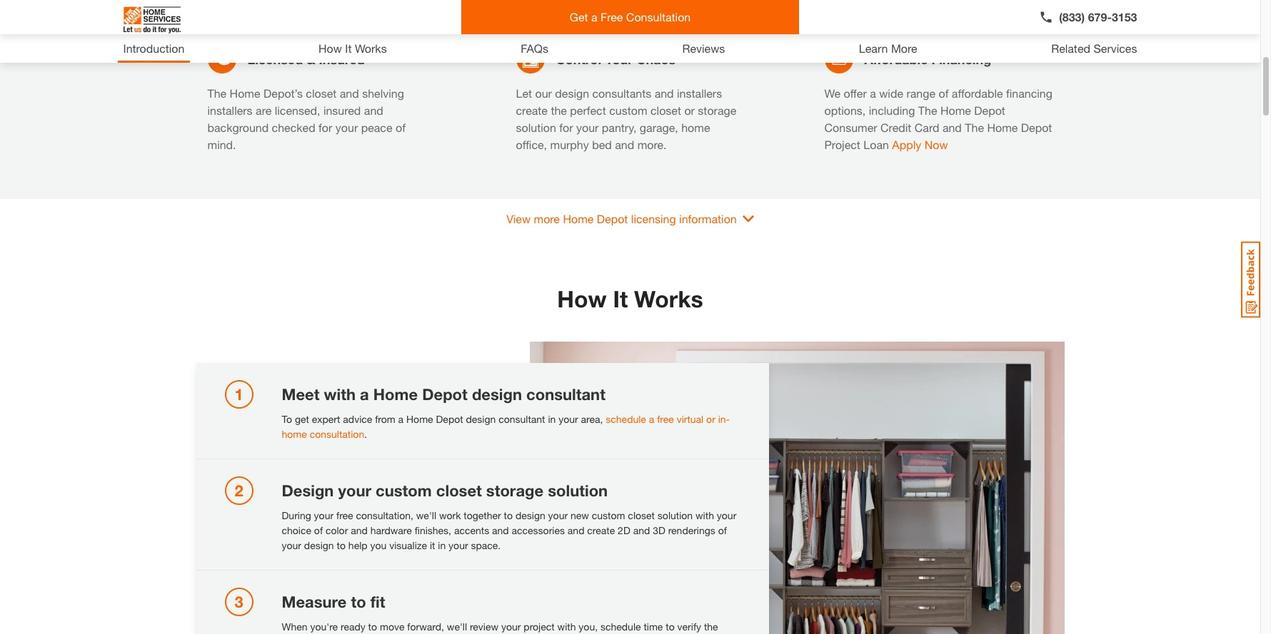 Task type: describe. For each thing, give the bounding box(es) containing it.
when you're ready to move forward, we'll review your project with you, schedule time to verify the
[[282, 621, 718, 635]]

and up peace
[[364, 104, 383, 117]]

depot up the to get expert advice from a home depot design consultant in your area,
[[422, 386, 468, 404]]

information
[[679, 212, 737, 226]]

ready
[[341, 621, 366, 634]]

affordable financing
[[865, 51, 991, 67]]

(833) 679-3153 link
[[1039, 9, 1137, 26]]

accessories
[[512, 525, 565, 537]]

offer
[[844, 86, 867, 100]]

renderings
[[668, 525, 716, 537]]

finishes,
[[415, 525, 451, 537]]

in inside during your free consultation, we'll work together to design your new custom closet solution with your choice of color and hardware finishes, accents and accessories and create 2d and 3d renderings of your design to help you visualize it in your space.
[[438, 540, 446, 552]]

we'll inside when you're ready to move forward, we'll review your project with you, schedule time to verify the
[[447, 621, 467, 634]]

or inside let our design consultants and installers create the perfect custom closet or storage solution for your pantry, garage, home office, murphy bed and more.
[[685, 104, 695, 117]]

or inside schedule a free virtual or in- home consultation
[[706, 414, 716, 426]]

forward,
[[407, 621, 444, 634]]

shelving
[[362, 86, 404, 100]]

together
[[464, 510, 501, 522]]

consultants
[[592, 86, 652, 100]]

apply now link
[[892, 138, 948, 151]]

0 horizontal spatial how it works
[[319, 41, 387, 55]]

to right time
[[666, 621, 675, 634]]

licensing
[[631, 212, 676, 226]]

1
[[235, 386, 243, 404]]

do it for you logo image
[[123, 1, 180, 39]]

loan
[[864, 138, 889, 151]]

related services
[[1051, 41, 1137, 55]]

are
[[256, 104, 272, 117]]

(833)
[[1059, 10, 1085, 24]]

area,
[[581, 414, 603, 426]]

1 horizontal spatial in
[[548, 414, 556, 426]]

insured
[[323, 104, 361, 117]]

from
[[375, 414, 395, 426]]

you're
[[310, 621, 338, 634]]

background
[[207, 121, 269, 134]]

learn
[[859, 41, 888, 55]]

mind.
[[207, 138, 236, 151]]

perfect
[[570, 104, 606, 117]]

closet inside 'the home depot's closet and shelving installers are licensed, insured and background checked for your peace of mind.'
[[306, 86, 337, 100]]

schedule a free virtual or in- home consultation
[[282, 414, 730, 441]]

of right renderings
[[718, 525, 727, 537]]

view
[[507, 212, 531, 226]]

space.
[[471, 540, 501, 552]]

depot's
[[264, 86, 303, 100]]

the inside let our design consultants and installers create the perfect custom closet or storage solution for your pantry, garage, home office, murphy bed and more.
[[551, 104, 567, 117]]

the inside 'the home depot's closet and shelving installers are licensed, insured and background checked for your peace of mind.'
[[207, 86, 227, 100]]

learn more
[[859, 41, 918, 55]]

when
[[282, 621, 308, 634]]

hardware
[[370, 525, 412, 537]]

custom inside let our design consultants and installers create the perfect custom closet or storage solution for your pantry, garage, home office, murphy bed and more.
[[609, 104, 648, 117]]

help
[[348, 540, 368, 552]]

fit
[[371, 594, 385, 612]]

the inside when you're ready to move forward, we'll review your project with you, schedule time to verify the
[[704, 621, 718, 634]]

peace
[[361, 121, 393, 134]]

get
[[295, 414, 309, 426]]

0 vertical spatial consultant
[[526, 386, 606, 404]]

1 horizontal spatial it
[[613, 286, 628, 313]]

of left 'color'
[[314, 525, 323, 537]]

in-
[[718, 414, 730, 426]]

0 horizontal spatial how
[[319, 41, 342, 55]]

1 horizontal spatial how it works
[[557, 286, 703, 313]]

affordable
[[952, 86, 1003, 100]]

a inside button
[[591, 10, 598, 24]]

679-
[[1088, 10, 1112, 24]]

during your free consultation, we'll work together to design your new custom closet solution with your choice of color and hardware finishes, accents and accessories and create 2d and 3d renderings of your design to help you visualize it in your space.
[[282, 510, 737, 552]]

let our design consultants and installers create the perfect custom closet or storage solution for your pantry, garage, home office, murphy bed and more.
[[516, 86, 737, 151]]

schedule a free virtual or in- home consultation link
[[282, 414, 730, 441]]

0 horizontal spatial storage
[[486, 482, 544, 501]]

review
[[470, 621, 499, 634]]

installers inside let our design consultants and installers create the perfect custom closet or storage solution for your pantry, garage, home office, murphy bed and more.
[[677, 86, 722, 100]]

range
[[907, 86, 936, 100]]

0 horizontal spatial with
[[324, 386, 356, 404]]

depot down "financing"
[[1021, 121, 1052, 134]]

licensed & insured
[[247, 51, 365, 67]]

and down new
[[568, 525, 585, 537]]

reviews
[[682, 41, 725, 55]]

view more home depot licensing information
[[507, 212, 737, 226]]

you
[[370, 540, 387, 552]]

affordable
[[865, 51, 928, 67]]

office,
[[516, 138, 547, 151]]

including
[[869, 104, 915, 117]]

garage,
[[640, 121, 678, 134]]

solution for design
[[658, 510, 693, 522]]

2d
[[618, 525, 631, 537]]

checked
[[272, 121, 315, 134]]

.
[[364, 429, 367, 441]]

more
[[534, 212, 560, 226]]

(833) 679-3153
[[1059, 10, 1137, 24]]

expert
[[312, 414, 340, 426]]

control
[[556, 51, 602, 67]]

1 vertical spatial custom
[[376, 482, 432, 501]]

home inside let our design consultants and installers create the perfect custom closet or storage solution for your pantry, garage, home office, murphy bed and more.
[[682, 121, 710, 134]]

to get expert advice from a home depot design consultant in your area,
[[282, 414, 606, 426]]

to left move
[[368, 621, 377, 634]]

control your chaos
[[556, 51, 676, 67]]

introduction
[[123, 41, 185, 55]]

with inside when you're ready to move forward, we'll review your project with you, schedule time to verify the
[[558, 621, 576, 634]]

consultation,
[[356, 510, 413, 522]]

solution for perfect
[[516, 121, 556, 134]]

depot down affordable on the right of the page
[[974, 104, 1006, 117]]

closet up work
[[436, 482, 482, 501]]

and up space.
[[492, 525, 509, 537]]

project
[[524, 621, 555, 634]]



Task type: locate. For each thing, give the bounding box(es) containing it.
design down meet with a home depot design consultant
[[466, 414, 496, 426]]

of
[[939, 86, 949, 100], [396, 121, 406, 134], [314, 525, 323, 537], [718, 525, 727, 537]]

0 vertical spatial storage
[[698, 104, 737, 117]]

0 horizontal spatial the
[[551, 104, 567, 117]]

1 vertical spatial storage
[[486, 482, 544, 501]]

get a free consultation
[[570, 10, 691, 24]]

0 horizontal spatial in
[[438, 540, 446, 552]]

chaos
[[637, 51, 676, 67]]

0 horizontal spatial create
[[516, 104, 548, 117]]

or left the in-
[[706, 414, 716, 426]]

0 horizontal spatial free
[[336, 510, 353, 522]]

the down affordable on the right of the page
[[965, 121, 984, 134]]

free for consultation,
[[336, 510, 353, 522]]

and down pantry,
[[615, 138, 634, 151]]

0 horizontal spatial the
[[207, 86, 227, 100]]

1 vertical spatial installers
[[207, 104, 253, 117]]

the
[[207, 86, 227, 100], [918, 104, 937, 117], [965, 121, 984, 134]]

2 vertical spatial with
[[558, 621, 576, 634]]

0 vertical spatial it
[[345, 41, 352, 55]]

works
[[355, 41, 387, 55], [634, 286, 703, 313]]

and up insured
[[340, 86, 359, 100]]

1 vertical spatial consultant
[[499, 414, 545, 426]]

create down the "let"
[[516, 104, 548, 117]]

1 horizontal spatial we'll
[[447, 621, 467, 634]]

and left 3d on the right bottom of the page
[[633, 525, 650, 537]]

project
[[825, 138, 861, 151]]

1 vertical spatial or
[[706, 414, 716, 426]]

0 horizontal spatial we'll
[[416, 510, 436, 522]]

you,
[[579, 621, 598, 634]]

services
[[1094, 41, 1137, 55]]

your
[[605, 51, 633, 67]]

a right from
[[398, 414, 404, 426]]

a left "virtual"
[[649, 414, 654, 426]]

solution inside let our design consultants and installers create the perfect custom closet or storage solution for your pantry, garage, home office, murphy bed and more.
[[516, 121, 556, 134]]

schedule inside when you're ready to move forward, we'll review your project with you, schedule time to verify the
[[601, 621, 641, 634]]

related
[[1051, 41, 1091, 55]]

0 vertical spatial or
[[685, 104, 695, 117]]

with up renderings
[[696, 510, 714, 522]]

1 vertical spatial free
[[336, 510, 353, 522]]

free
[[601, 10, 623, 24]]

1 vertical spatial it
[[613, 286, 628, 313]]

1 horizontal spatial or
[[706, 414, 716, 426]]

2 horizontal spatial with
[[696, 510, 714, 522]]

0 vertical spatial the
[[207, 86, 227, 100]]

home
[[230, 86, 260, 100], [941, 104, 971, 117], [987, 121, 1018, 134], [563, 212, 594, 226], [373, 386, 418, 404], [406, 414, 433, 426]]

depot
[[974, 104, 1006, 117], [1021, 121, 1052, 134], [597, 212, 628, 226], [422, 386, 468, 404], [436, 414, 463, 426]]

design
[[555, 86, 589, 100], [472, 386, 522, 404], [466, 414, 496, 426], [516, 510, 545, 522], [304, 540, 334, 552]]

a right offer
[[870, 86, 876, 100]]

during
[[282, 510, 311, 522]]

2 vertical spatial custom
[[592, 510, 625, 522]]

2 vertical spatial the
[[965, 121, 984, 134]]

1 vertical spatial works
[[634, 286, 703, 313]]

1 vertical spatial we'll
[[447, 621, 467, 634]]

1 horizontal spatial works
[[634, 286, 703, 313]]

of right range
[[939, 86, 949, 100]]

apply
[[892, 138, 922, 151]]

1 horizontal spatial home
[[682, 121, 710, 134]]

for up 'murphy'
[[559, 121, 573, 134]]

0 horizontal spatial or
[[685, 104, 695, 117]]

consultation
[[310, 429, 364, 441]]

we'll left review
[[447, 621, 467, 634]]

consultant up area,
[[526, 386, 606, 404]]

schedule inside schedule a free virtual or in- home consultation
[[606, 414, 646, 426]]

design up schedule a free virtual or in- home consultation at the bottom of the page
[[472, 386, 522, 404]]

and up garage,
[[655, 86, 674, 100]]

get a free consultation button
[[461, 0, 799, 34]]

0 vertical spatial schedule
[[606, 414, 646, 426]]

faqs
[[521, 41, 549, 55]]

and up help
[[351, 525, 368, 537]]

verify
[[678, 621, 701, 634]]

1 for from the left
[[319, 121, 332, 134]]

advice
[[343, 414, 372, 426]]

closet inside let our design consultants and installers create the perfect custom closet or storage solution for your pantry, garage, home office, murphy bed and more.
[[651, 104, 681, 117]]

home down to
[[282, 429, 307, 441]]

0 vertical spatial create
[[516, 104, 548, 117]]

create
[[516, 104, 548, 117], [587, 525, 615, 537]]

design up accessories
[[516, 510, 545, 522]]

1 vertical spatial home
[[282, 429, 307, 441]]

to right together
[[504, 510, 513, 522]]

time
[[644, 621, 663, 634]]

for inside 'the home depot's closet and shelving installers are licensed, insured and background checked for your peace of mind.'
[[319, 121, 332, 134]]

0 vertical spatial works
[[355, 41, 387, 55]]

0 vertical spatial home
[[682, 121, 710, 134]]

feedback link image
[[1241, 241, 1261, 319]]

with inside during your free consultation, we'll work together to design your new custom closet solution with your choice of color and hardware finishes, accents and accessories and create 2d and 3d renderings of your design to help you visualize it in your space.
[[696, 510, 714, 522]]

storage inside let our design consultants and installers create the perfect custom closet or storage solution for your pantry, garage, home office, murphy bed and more.
[[698, 104, 737, 117]]

of inside 'the home depot's closet and shelving installers are licensed, insured and background checked for your peace of mind.'
[[396, 121, 406, 134]]

card
[[915, 121, 940, 134]]

and inside we offer a wide range of affordable financing options, including the home depot consumer credit card and the home depot project loan
[[943, 121, 962, 134]]

0 horizontal spatial for
[[319, 121, 332, 134]]

depot left licensing
[[597, 212, 628, 226]]

we'll up finishes,
[[416, 510, 436, 522]]

credit
[[881, 121, 912, 134]]

measure to fit
[[282, 594, 385, 612]]

for inside let our design consultants and installers create the perfect custom closet or storage solution for your pantry, garage, home office, murphy bed and more.
[[559, 121, 573, 134]]

schedule right 'you,'
[[601, 621, 641, 634]]

pantry,
[[602, 121, 637, 134]]

free inside during your free consultation, we'll work together to design your new custom closet solution with your choice of color and hardware finishes, accents and accessories and create 2d and 3d renderings of your design to help you visualize it in your space.
[[336, 510, 353, 522]]

0 vertical spatial in
[[548, 414, 556, 426]]

1 horizontal spatial create
[[587, 525, 615, 537]]

your inside let our design consultants and installers create the perfect custom closet or storage solution for your pantry, garage, home office, murphy bed and more.
[[576, 121, 599, 134]]

1 horizontal spatial installers
[[677, 86, 722, 100]]

1 vertical spatial how it works
[[557, 286, 703, 313]]

1 vertical spatial create
[[587, 525, 615, 537]]

free inside schedule a free virtual or in- home consultation
[[657, 414, 674, 426]]

0 vertical spatial solution
[[516, 121, 556, 134]]

your inside when you're ready to move forward, we'll review your project with you, schedule time to verify the
[[501, 621, 521, 634]]

2 horizontal spatial the
[[965, 121, 984, 134]]

bed
[[592, 138, 612, 151]]

closet inside during your free consultation, we'll work together to design your new custom closet solution with your choice of color and hardware finishes, accents and accessories and create 2d and 3d renderings of your design to help you visualize it in your space.
[[628, 510, 655, 522]]

let
[[516, 86, 532, 100]]

the right the verify
[[704, 621, 718, 634]]

a inside we offer a wide range of affordable financing options, including the home depot consumer credit card and the home depot project loan
[[870, 86, 876, 100]]

financing
[[1006, 86, 1053, 100]]

home right garage,
[[682, 121, 710, 134]]

closet up garage,
[[651, 104, 681, 117]]

custom down consultants
[[609, 104, 648, 117]]

the up background
[[207, 86, 227, 100]]

custom up '2d' on the bottom left of the page
[[592, 510, 625, 522]]

we offer a wide range of affordable financing options, including the home depot consumer credit card and the home depot project loan
[[825, 86, 1053, 151]]

murphy
[[550, 138, 589, 151]]

more
[[891, 41, 918, 55]]

get
[[570, 10, 588, 24]]

0 horizontal spatial home
[[282, 429, 307, 441]]

1 horizontal spatial the
[[918, 104, 937, 117]]

1 vertical spatial the
[[918, 104, 937, 117]]

solution up new
[[548, 482, 608, 501]]

custom inside during your free consultation, we'll work together to design your new custom closet solution with your choice of color and hardware finishes, accents and accessories and create 2d and 3d renderings of your design to help you visualize it in your space.
[[592, 510, 625, 522]]

financing
[[932, 51, 991, 67]]

storage
[[698, 104, 737, 117], [486, 482, 544, 501]]

3d
[[653, 525, 666, 537]]

of right peace
[[396, 121, 406, 134]]

design your custom closet storage solution
[[282, 482, 608, 501]]

new
[[571, 510, 589, 522]]

a inside schedule a free virtual or in- home consultation
[[649, 414, 654, 426]]

3
[[235, 594, 243, 612]]

installers
[[677, 86, 722, 100], [207, 104, 253, 117]]

0 vertical spatial the
[[551, 104, 567, 117]]

create left '2d' on the bottom left of the page
[[587, 525, 615, 537]]

2 for from the left
[[559, 121, 573, 134]]

the down our
[[551, 104, 567, 117]]

for down insured
[[319, 121, 332, 134]]

of inside we offer a wide range of affordable financing options, including the home depot consumer credit card and the home depot project loan
[[939, 86, 949, 100]]

depot down meet with a home depot design consultant
[[436, 414, 463, 426]]

home inside 'the home depot's closet and shelving installers are licensed, insured and background checked for your peace of mind.'
[[230, 86, 260, 100]]

a right get
[[591, 10, 598, 24]]

1 horizontal spatial storage
[[698, 104, 737, 117]]

for
[[319, 121, 332, 134], [559, 121, 573, 134]]

schedule right area,
[[606, 414, 646, 426]]

visualize
[[389, 540, 427, 552]]

1 vertical spatial the
[[704, 621, 718, 634]]

1 vertical spatial schedule
[[601, 621, 641, 634]]

solution up office,
[[516, 121, 556, 134]]

consultation
[[626, 10, 691, 24]]

to down 'color'
[[337, 540, 346, 552]]

installers down reviews
[[677, 86, 722, 100]]

free for virtual
[[657, 414, 674, 426]]

options,
[[825, 104, 866, 117]]

free left "virtual"
[[657, 414, 674, 426]]

0 horizontal spatial works
[[355, 41, 387, 55]]

1 vertical spatial with
[[696, 510, 714, 522]]

1 vertical spatial in
[[438, 540, 446, 552]]

create inside let our design consultants and installers create the perfect custom closet or storage solution for your pantry, garage, home office, murphy bed and more.
[[516, 104, 548, 117]]

it
[[345, 41, 352, 55], [613, 286, 628, 313]]

to
[[504, 510, 513, 522], [337, 540, 346, 552], [351, 594, 366, 612], [368, 621, 377, 634], [666, 621, 675, 634]]

we'll
[[416, 510, 436, 522], [447, 621, 467, 634]]

wide
[[879, 86, 904, 100]]

it
[[430, 540, 435, 552]]

0 vertical spatial how
[[319, 41, 342, 55]]

and up 'now'
[[943, 121, 962, 134]]

0 vertical spatial we'll
[[416, 510, 436, 522]]

0 horizontal spatial it
[[345, 41, 352, 55]]

the up card
[[918, 104, 937, 117]]

1 horizontal spatial for
[[559, 121, 573, 134]]

2 vertical spatial solution
[[658, 510, 693, 522]]

0 horizontal spatial installers
[[207, 104, 253, 117]]

apply now
[[892, 138, 948, 151]]

choice
[[282, 525, 311, 537]]

storage up during your free consultation, we'll work together to design your new custom closet solution with your choice of color and hardware finishes, accents and accessories and create 2d and 3d renderings of your design to help you visualize it in your space.
[[486, 482, 544, 501]]

with up expert
[[324, 386, 356, 404]]

move
[[380, 621, 405, 634]]

we
[[825, 86, 841, 100]]

1 vertical spatial how
[[557, 286, 607, 313]]

0 vertical spatial free
[[657, 414, 674, 426]]

closet up '2d' on the bottom left of the page
[[628, 510, 655, 522]]

accents
[[454, 525, 489, 537]]

installers up background
[[207, 104, 253, 117]]

solution up 3d on the right bottom of the page
[[658, 510, 693, 522]]

meet
[[282, 386, 320, 404]]

a up advice
[[360, 386, 369, 404]]

to left fit
[[351, 594, 366, 612]]

solution inside during your free consultation, we'll work together to design your new custom closet solution with your choice of color and hardware finishes, accents and accessories and create 2d and 3d renderings of your design to help you visualize it in your space.
[[658, 510, 693, 522]]

installers inside 'the home depot's closet and shelving installers are licensed, insured and background checked for your peace of mind.'
[[207, 104, 253, 117]]

consultant left area,
[[499, 414, 545, 426]]

we'll inside during your free consultation, we'll work together to design your new custom closet solution with your choice of color and hardware finishes, accents and accessories and create 2d and 3d renderings of your design to help you visualize it in your space.
[[416, 510, 436, 522]]

design up perfect
[[555, 86, 589, 100]]

design down 'color'
[[304, 540, 334, 552]]

design inside let our design consultants and installers create the perfect custom closet or storage solution for your pantry, garage, home office, murphy bed and more.
[[555, 86, 589, 100]]

our
[[535, 86, 552, 100]]

custom up consultation,
[[376, 482, 432, 501]]

in right it
[[438, 540, 446, 552]]

or down reviews
[[685, 104, 695, 117]]

0 vertical spatial custom
[[609, 104, 648, 117]]

or
[[685, 104, 695, 117], [706, 414, 716, 426]]

create inside during your free consultation, we'll work together to design your new custom closet solution with your choice of color and hardware finishes, accents and accessories and create 2d and 3d renderings of your design to help you visualize it in your space.
[[587, 525, 615, 537]]

free up 'color'
[[336, 510, 353, 522]]

home inside schedule a free virtual or in- home consultation
[[282, 429, 307, 441]]

0 vertical spatial with
[[324, 386, 356, 404]]

1 horizontal spatial with
[[558, 621, 576, 634]]

your inside 'the home depot's closet and shelving installers are licensed, insured and background checked for your peace of mind.'
[[336, 121, 358, 134]]

1 horizontal spatial how
[[557, 286, 607, 313]]

consultant
[[526, 386, 606, 404], [499, 414, 545, 426]]

1 vertical spatial solution
[[548, 482, 608, 501]]

1 horizontal spatial the
[[704, 621, 718, 634]]

to
[[282, 414, 292, 426]]

the
[[551, 104, 567, 117], [704, 621, 718, 634]]

home
[[682, 121, 710, 134], [282, 429, 307, 441]]

with left 'you,'
[[558, 621, 576, 634]]

storage down reviews
[[698, 104, 737, 117]]

consumer
[[825, 121, 878, 134]]

0 vertical spatial installers
[[677, 86, 722, 100]]

3153
[[1112, 10, 1137, 24]]

0 vertical spatial how it works
[[319, 41, 387, 55]]

1 horizontal spatial free
[[657, 414, 674, 426]]

how it works
[[319, 41, 387, 55], [557, 286, 703, 313]]

more.
[[638, 138, 667, 151]]

closet up insured
[[306, 86, 337, 100]]

in left area,
[[548, 414, 556, 426]]



Task type: vqa. For each thing, say whether or not it's contained in the screenshot.
It
yes



